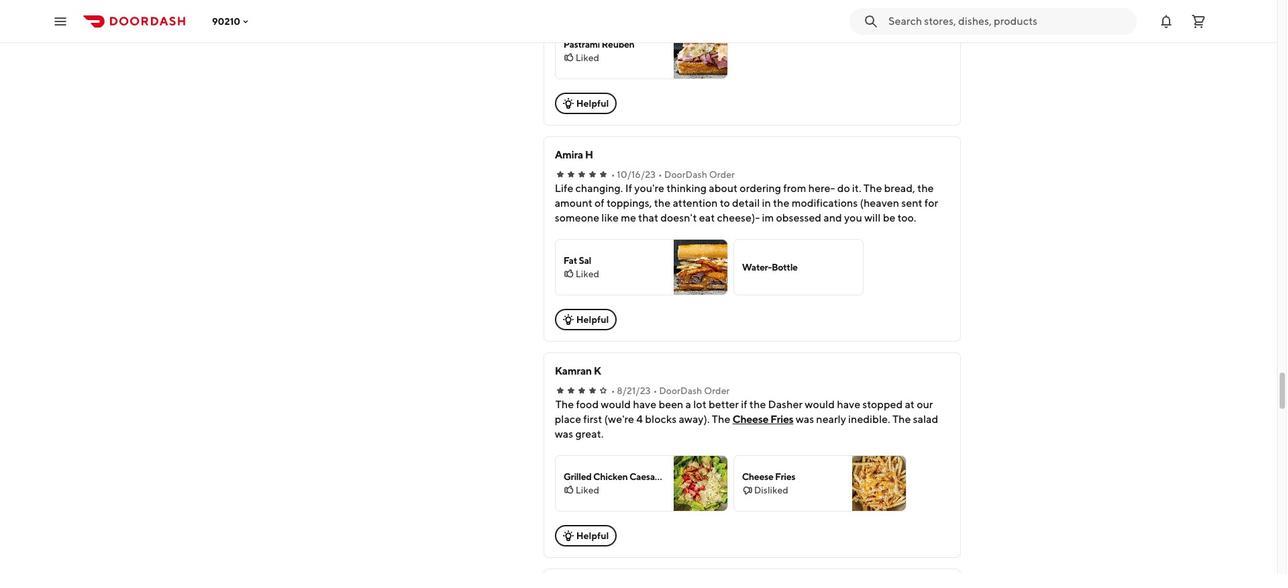 Task type: describe. For each thing, give the bounding box(es) containing it.
liked for sal
[[576, 269, 600, 279]]

pastrami
[[564, 39, 600, 50]]

grilled chicken caesar wrap/salad image
[[674, 456, 728, 511]]

3 helpful button from the top
[[555, 525, 617, 546]]

h
[[585, 148, 593, 161]]

1 helpful button from the top
[[555, 93, 617, 114]]

1 vertical spatial cheese
[[742, 471, 774, 482]]

water-
[[742, 262, 772, 273]]

1 vertical spatial fries
[[775, 471, 796, 482]]

0 items, open order cart image
[[1191, 13, 1207, 29]]

90210
[[212, 16, 240, 27]]

caesar
[[630, 471, 658, 482]]

grilled
[[564, 471, 592, 482]]

amira h
[[555, 148, 593, 161]]

k
[[594, 365, 601, 377]]

cheese fries image
[[852, 456, 906, 511]]

fat
[[564, 255, 577, 266]]

disliked
[[754, 485, 789, 495]]

8/21/23
[[617, 385, 651, 396]]

fat sal
[[564, 255, 591, 266]]

• 10/16/23 • doordash order
[[611, 169, 735, 180]]

kamran
[[555, 365, 592, 377]]

pastrami reuben image
[[674, 23, 728, 79]]

0 vertical spatial cheese fries
[[733, 413, 794, 426]]

kamran k
[[555, 365, 601, 377]]

open menu image
[[52, 13, 68, 29]]

doordash for amira h
[[665, 169, 708, 180]]

chicken
[[594, 471, 628, 482]]

notification bell image
[[1159, 13, 1175, 29]]

water-bottle button
[[734, 239, 864, 295]]



Task type: vqa. For each thing, say whether or not it's contained in the screenshot.
Add item to cart image related to *Mels 3 Deck Club Sandwich
no



Task type: locate. For each thing, give the bounding box(es) containing it.
doordash for kamran k
[[659, 385, 702, 396]]

cheese
[[733, 413, 769, 426], [742, 471, 774, 482]]

helpful down grilled at the left bottom of the page
[[576, 530, 609, 541]]

• right 8/21/23
[[654, 385, 658, 396]]

sal
[[579, 255, 591, 266]]

• 8/21/23 • doordash order
[[611, 385, 730, 396]]

Store search: begin typing to search for stores available on DoorDash text field
[[889, 14, 1129, 29]]

helpful button down grilled at the left bottom of the page
[[555, 525, 617, 546]]

doordash right 8/21/23
[[659, 385, 702, 396]]

fries inside button
[[771, 413, 794, 426]]

cheese inside button
[[733, 413, 769, 426]]

1 vertical spatial helpful
[[576, 314, 609, 325]]

liked
[[576, 52, 600, 63], [576, 269, 600, 279], [576, 485, 600, 495]]

liked down pastrami
[[576, 52, 600, 63]]

0 vertical spatial cheese
[[733, 413, 769, 426]]

grilled chicken caesar wrap/salad
[[564, 471, 710, 482]]

liked for reuben
[[576, 52, 600, 63]]

helpful button up kamran k
[[555, 309, 617, 330]]

helpful up k
[[576, 314, 609, 325]]

1 vertical spatial liked
[[576, 269, 600, 279]]

2 vertical spatial liked
[[576, 485, 600, 495]]

order for h
[[709, 169, 735, 180]]

water-bottle
[[742, 262, 798, 273]]

order
[[709, 169, 735, 180], [704, 385, 730, 396]]

order for k
[[704, 385, 730, 396]]

0 vertical spatial fries
[[771, 413, 794, 426]]

1 vertical spatial order
[[704, 385, 730, 396]]

1 liked from the top
[[576, 52, 600, 63]]

• left 10/16/23 on the top of page
[[611, 169, 615, 180]]

reuben
[[602, 39, 635, 50]]

3 liked from the top
[[576, 485, 600, 495]]

1 vertical spatial doordash
[[659, 385, 702, 396]]

liked for chicken
[[576, 485, 600, 495]]

2 helpful from the top
[[576, 314, 609, 325]]

1 vertical spatial helpful button
[[555, 309, 617, 330]]

0 vertical spatial order
[[709, 169, 735, 180]]

liked down the sal
[[576, 269, 600, 279]]

90210 button
[[212, 16, 251, 27]]

• left 8/21/23
[[611, 385, 615, 396]]

bottle
[[772, 262, 798, 273]]

•
[[611, 169, 615, 180], [659, 169, 663, 180], [611, 385, 615, 396], [654, 385, 658, 396]]

10/16/23
[[617, 169, 656, 180]]

• right 10/16/23 on the top of page
[[659, 169, 663, 180]]

cheese fries button
[[733, 412, 794, 427]]

cheese fries
[[733, 413, 794, 426], [742, 471, 796, 482]]

amira
[[555, 148, 583, 161]]

helpful
[[576, 98, 609, 109], [576, 314, 609, 325], [576, 530, 609, 541]]

2 vertical spatial helpful button
[[555, 525, 617, 546]]

3 helpful from the top
[[576, 530, 609, 541]]

0 vertical spatial helpful button
[[555, 93, 617, 114]]

helpful up h
[[576, 98, 609, 109]]

fat sal image
[[674, 240, 728, 295]]

doordash
[[665, 169, 708, 180], [659, 385, 702, 396]]

helpful button up h
[[555, 93, 617, 114]]

0 vertical spatial helpful
[[576, 98, 609, 109]]

fries
[[771, 413, 794, 426], [775, 471, 796, 482]]

1 vertical spatial cheese fries
[[742, 471, 796, 482]]

wrap/salad
[[660, 471, 710, 482]]

liked down grilled at the left bottom of the page
[[576, 485, 600, 495]]

helpful button
[[555, 93, 617, 114], [555, 309, 617, 330], [555, 525, 617, 546]]

1 helpful from the top
[[576, 98, 609, 109]]

0 vertical spatial doordash
[[665, 169, 708, 180]]

pastrami reuben
[[564, 39, 635, 50]]

doordash right 10/16/23 on the top of page
[[665, 169, 708, 180]]

2 helpful button from the top
[[555, 309, 617, 330]]

2 liked from the top
[[576, 269, 600, 279]]

2 vertical spatial helpful
[[576, 530, 609, 541]]

0 vertical spatial liked
[[576, 52, 600, 63]]



